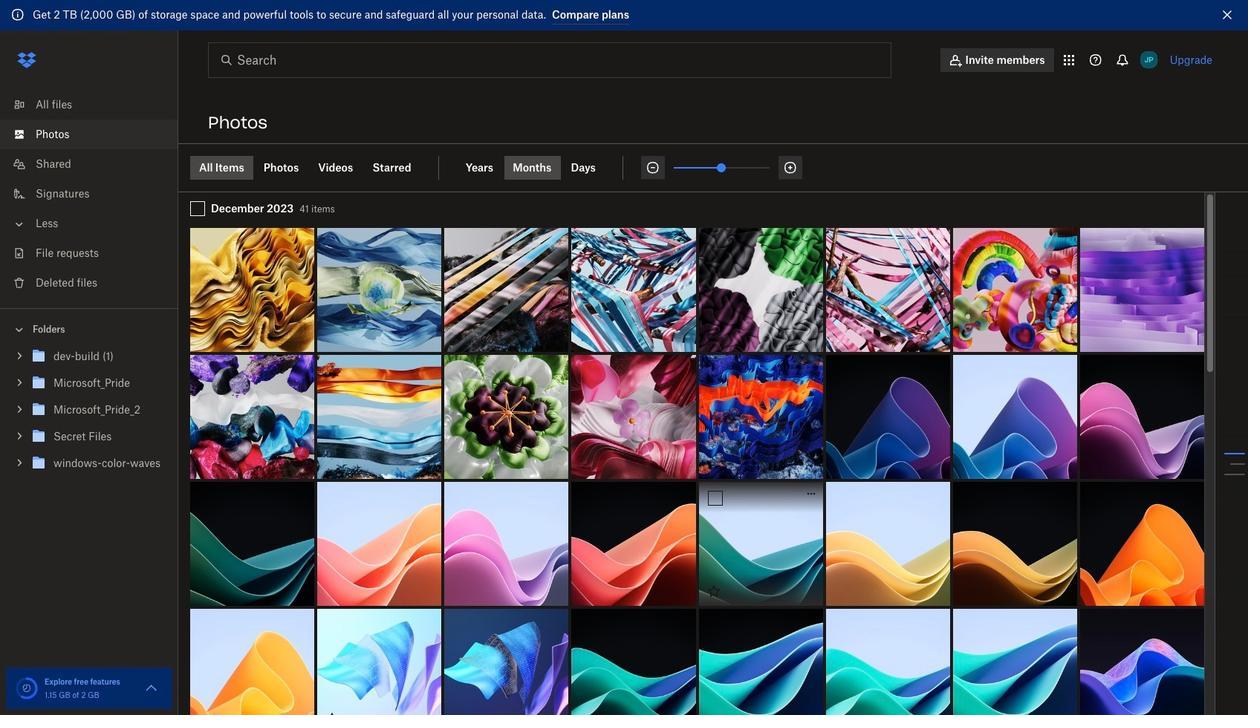 Task type: vqa. For each thing, say whether or not it's contained in the screenshot.
ALERT
yes



Task type: locate. For each thing, give the bounding box(es) containing it.
tab list
[[190, 156, 439, 179], [457, 156, 623, 179]]

image - 07-green_blue_dm-4k.png 12/5/2023, 2:19:26 pm image
[[699, 609, 823, 716]]

image - sapphic_4k.png 12/5/2023, 2:21:12 pm image
[[572, 355, 696, 479]]

image - 03-devhome_lm-4k.png 12/5/2023, 2:19:43 pm image
[[317, 609, 442, 716]]

quota usage progress bar
[[15, 677, 39, 701]]

image - 02-wave_dm-4k.png 12/5/2023, 2:19:13 pm image
[[1080, 609, 1205, 716]]

dropbox image
[[12, 45, 42, 75]]

image - 01-purple_lm-4k.png 12/5/2023, 2:20:08 pm image
[[445, 482, 569, 606]]

less image
[[12, 217, 27, 231]]

alert
[[0, 0, 1248, 30]]

list
[[0, 81, 178, 308]]

group
[[0, 340, 178, 488]]

Search in folder "Dropbox" text field
[[237, 51, 861, 69]]

image - transneutral_4k.png 12/5/2023, 2:23:34 pm image
[[190, 228, 314, 352]]

1 tab list from the left
[[190, 156, 439, 179]]

image - diamoric_4k.png 12/5/2023, 2:21:27 pm image
[[445, 355, 569, 479]]

image - 04-pink_orange_dm-4k.png 12/5/2023, 2:20:04 pm image
[[572, 482, 696, 606]]

image - pridewallpaper.png 12/5/2023, 2:22:29 pm image
[[953, 228, 1077, 352]]

list item
[[0, 119, 178, 149]]

image - 08-green_blue_dm-4k.png 12/5/2023, 2:19:30 pm image
[[572, 609, 696, 716]]

image - 03-blue_purple_lm-4k.png 12/5/2023, 2:20:22 pm image
[[953, 355, 1077, 479]]

image - transfeminine_4k.png 12/5/2023, 2:22:40 pm image
[[826, 228, 950, 352]]

image - 01-purple_dm-4k.png 12/5/2023, 2:20:21 pm image
[[1080, 355, 1205, 479]]

image - demifluidnew_4k.png 12/5/2023, 2:23:22 pm image
[[445, 228, 569, 352]]

Photo Zoom Slider range field
[[674, 167, 770, 168]]

1 horizontal spatial tab list
[[457, 156, 623, 179]]

image - androgynous new 4k.png 12/5/2023, 2:22:18 pm image
[[1080, 228, 1205, 352]]

0 horizontal spatial tab list
[[190, 156, 439, 179]]

2 tab list from the left
[[457, 156, 623, 179]]

image - multisexual_4k.png 12/5/2023, 2:22:11 pm image
[[190, 355, 314, 479]]

image - greenblue.png 12/5/2023, 2:23:30 pm image
[[317, 228, 442, 352]]



Task type: describe. For each thing, give the bounding box(es) containing it.
image - 07-green_blue_lm-4k.png 12/5/2023, 2:19:16 pm image
[[953, 609, 1077, 716]]

image - 04-pink_orange_lm-4k.png 12/5/2023, 2:20:14 pm image
[[317, 482, 442, 606]]

image - 03-blue_purple_dm-4k.png 12/5/2023, 2:20:29 pm image
[[826, 355, 950, 479]]

image - 02-green_blue_dm-4k.png 12/5/2023, 2:20:17 pm image
[[190, 482, 314, 606]]

image - aromanticasexual_4k.png 12/5/2023, 2:21:57 pm image
[[317, 355, 442, 479]]

image - 05-orange_dm-4k.png 12/5/2023, 2:19:50 pm image
[[1080, 482, 1205, 606]]

image - multigender_4k.png 12/5/2023, 2:20:59 pm image
[[699, 355, 823, 479]]

image - 06-yellow_dm-4k.png 12/5/2023, 2:19:53 pm image
[[953, 482, 1077, 606]]

image - 06-yellow_lm-4k.png 12/5/2023, 2:20:00 pm image
[[826, 482, 950, 606]]

image - 08-green_blue_lm-4k.png 12/5/2023, 2:19:23 pm image
[[826, 609, 950, 716]]

image - 02-green_blue_lm-4k.png 12/5/2023, 2:20:03 pm image
[[699, 482, 823, 606]]

image - 05-orange_lm-4k.png 12/5/2023, 2:19:45 pm image
[[190, 609, 314, 716]]

image - aspec_4k.png 12/5/2023, 2:22:55 pm image
[[699, 228, 823, 352]]

image - 03-devhome_dm-4k.png 12/5/2023, 2:19:35 pm image
[[445, 609, 569, 716]]

image - transmasculine_4k.png 12/5/2023, 2:23:06 pm image
[[572, 228, 696, 352]]



